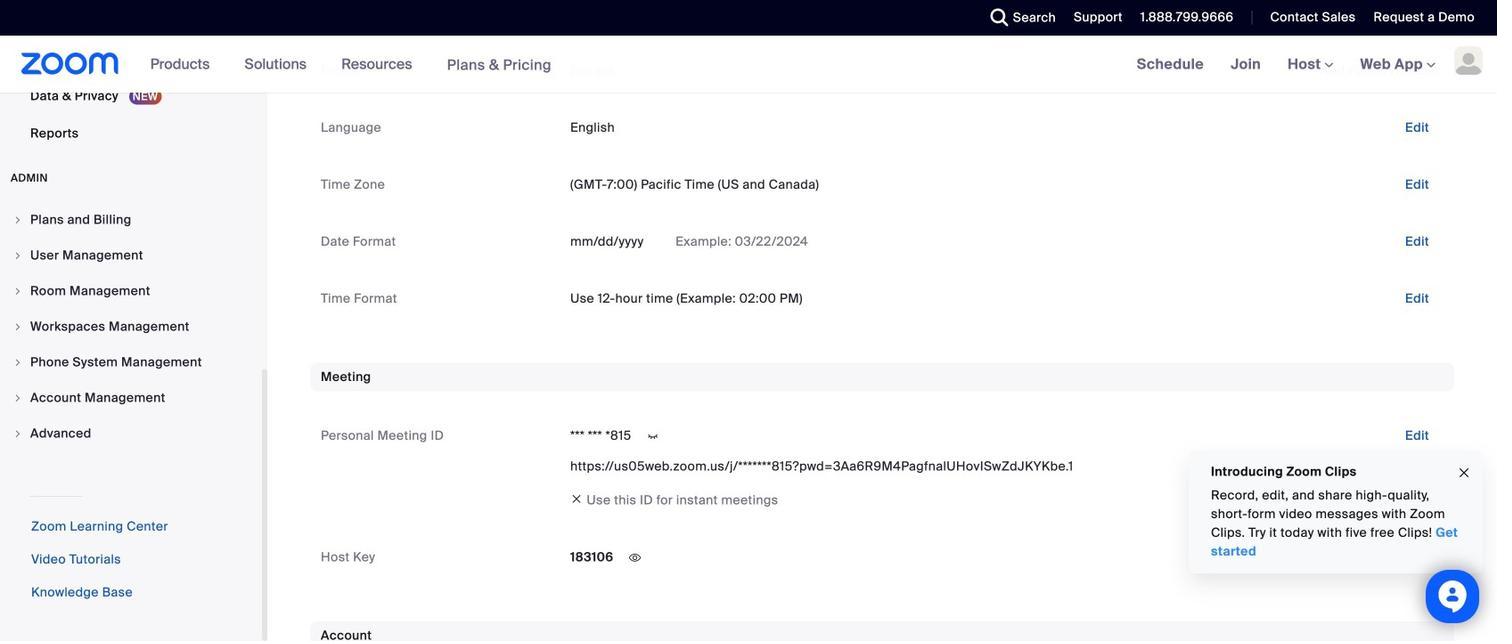 Task type: describe. For each thing, give the bounding box(es) containing it.
hide host key image
[[621, 551, 649, 567]]

5 menu item from the top
[[0, 346, 262, 380]]

6 menu item from the top
[[0, 382, 262, 415]]

4 menu item from the top
[[0, 310, 262, 344]]

right image for 5th menu item from the bottom of the admin menu 'menu'
[[12, 286, 23, 297]]

right image for 7th menu item from the top of the admin menu 'menu'
[[12, 429, 23, 439]]

product information navigation
[[137, 36, 565, 94]]

right image for second menu item from the top of the admin menu 'menu'
[[12, 250, 23, 261]]

1 menu item from the top
[[0, 203, 262, 237]]

show personal meeting id image
[[639, 429, 667, 445]]



Task type: vqa. For each thing, say whether or not it's contained in the screenshot.
the Admin Menu menu
yes



Task type: locate. For each thing, give the bounding box(es) containing it.
profile picture image
[[1455, 46, 1483, 75]]

3 menu item from the top
[[0, 275, 262, 308]]

2 vertical spatial right image
[[12, 357, 23, 368]]

meetings navigation
[[1124, 36, 1498, 94]]

0 vertical spatial right image
[[12, 215, 23, 226]]

2 menu item from the top
[[0, 239, 262, 273]]

right image for 1st menu item
[[12, 215, 23, 226]]

admin menu menu
[[0, 203, 262, 453]]

banner
[[0, 36, 1498, 94]]

right image
[[12, 215, 23, 226], [12, 250, 23, 261], [12, 357, 23, 368]]

7 menu item from the top
[[0, 417, 262, 451]]

1 right image from the top
[[12, 286, 23, 297]]

1 vertical spatial right image
[[12, 250, 23, 261]]

right image for fifth menu item
[[12, 357, 23, 368]]

3 right image from the top
[[12, 357, 23, 368]]

zoom logo image
[[21, 53, 119, 75]]

personal menu menu
[[0, 0, 262, 153]]

right image for 4th menu item
[[12, 322, 23, 333]]

right image
[[12, 286, 23, 297], [12, 322, 23, 333], [12, 393, 23, 404], [12, 429, 23, 439]]

2 right image from the top
[[12, 322, 23, 333]]

menu item
[[0, 203, 262, 237], [0, 239, 262, 273], [0, 275, 262, 308], [0, 310, 262, 344], [0, 346, 262, 380], [0, 382, 262, 415], [0, 417, 262, 451]]

1 right image from the top
[[12, 215, 23, 226]]

right image for 6th menu item from the top
[[12, 393, 23, 404]]

close image
[[1457, 463, 1472, 484]]

3 right image from the top
[[12, 393, 23, 404]]

4 right image from the top
[[12, 429, 23, 439]]

2 right image from the top
[[12, 250, 23, 261]]



